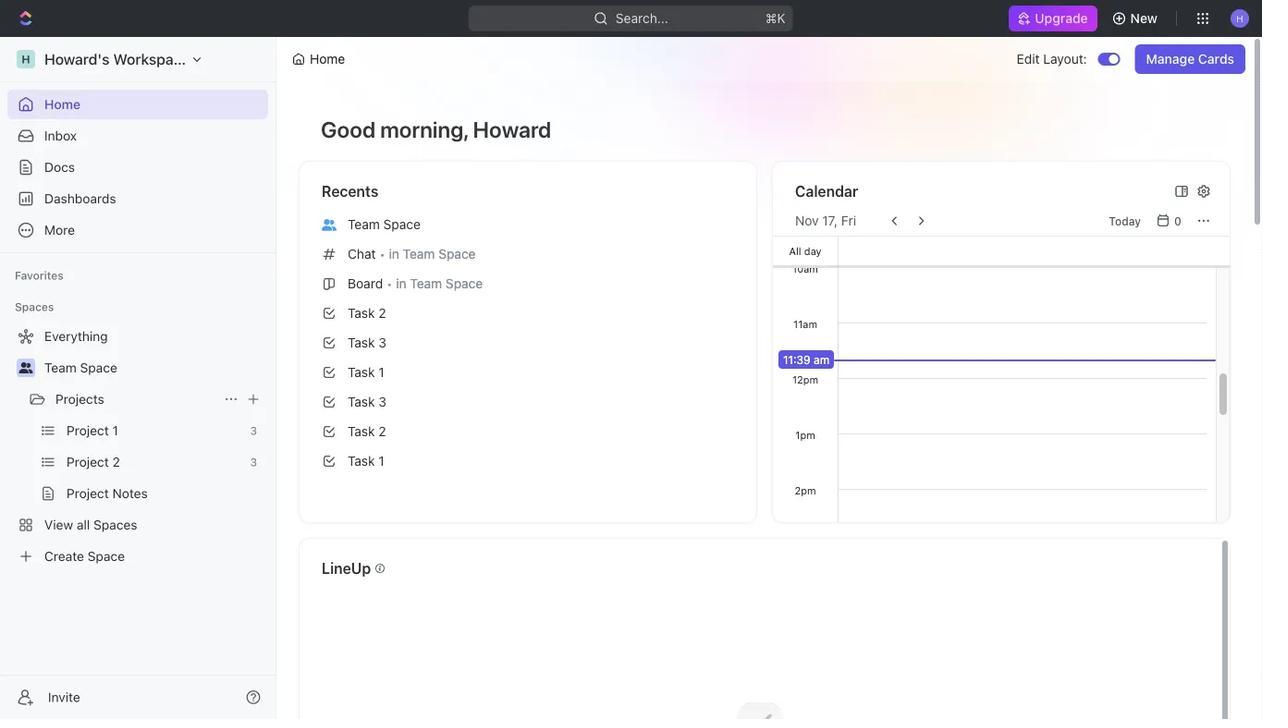 Task type: locate. For each thing, give the bounding box(es) containing it.
h inside dropdown button
[[1237, 13, 1244, 23]]

team space
[[348, 217, 421, 232], [44, 360, 117, 375]]

1 horizontal spatial team space link
[[314, 210, 742, 240]]

space inside create space link
[[88, 549, 125, 564]]

2 vertical spatial project
[[67, 486, 109, 501]]

1 vertical spatial team space link
[[44, 353, 264, 383]]

2 for ‎task 2
[[378, 424, 386, 439]]

am
[[814, 353, 830, 366]]

‎task 1
[[348, 454, 384, 469]]

docs
[[44, 160, 75, 175]]

1 up ‎task 2
[[378, 365, 384, 380]]

projects link
[[55, 385, 216, 414]]

2 down board
[[378, 306, 386, 321]]

project notes
[[67, 486, 148, 501]]

view
[[44, 517, 73, 533]]

home
[[310, 51, 345, 67], [44, 97, 81, 112]]

team space link
[[314, 210, 742, 240], [44, 353, 264, 383]]

layout:
[[1043, 51, 1087, 67]]

2 inside sidebar navigation
[[112, 455, 120, 470]]

• right chat
[[380, 247, 385, 261]]

team up board • in team space
[[403, 246, 435, 262]]

task 3 link up the ‎task 2 link
[[314, 328, 742, 358]]

team down chat • in team space
[[410, 276, 442, 291]]

docs link
[[7, 153, 268, 182]]

1 vertical spatial task 3 link
[[314, 387, 742, 417]]

task
[[348, 306, 375, 321], [348, 335, 375, 350], [348, 365, 375, 380], [348, 394, 375, 410]]

space down view all spaces
[[88, 549, 125, 564]]

0 vertical spatial ‎task
[[348, 424, 375, 439]]

space up chat • in team space
[[383, 217, 421, 232]]

team space link up task 2 "link"
[[314, 210, 742, 240]]

0 vertical spatial task 3
[[348, 335, 386, 350]]

0 horizontal spatial spaces
[[15, 301, 54, 313]]

task for task 2 "link"
[[348, 306, 375, 321]]

1 vertical spatial project
[[67, 455, 109, 470]]

0 vertical spatial spaces
[[15, 301, 54, 313]]

home up inbox
[[44, 97, 81, 112]]

space up projects
[[80, 360, 117, 375]]

upgrade link
[[1009, 6, 1097, 31]]

task 1
[[348, 365, 384, 380]]

2 up ‎task 1
[[378, 424, 386, 439]]

1 horizontal spatial home
[[310, 51, 345, 67]]

in down chat • in team space
[[396, 276, 406, 291]]

2 vertical spatial 2
[[112, 455, 120, 470]]

howard's workspace, , element
[[17, 50, 35, 68]]

1 horizontal spatial team space
[[348, 217, 421, 232]]

task up task 1
[[348, 335, 375, 350]]

1 vertical spatial ‎task
[[348, 454, 375, 469]]

3 task from the top
[[348, 365, 375, 380]]

today button
[[1102, 210, 1149, 232]]

0 horizontal spatial h
[[22, 53, 30, 66]]

today
[[1109, 215, 1141, 227]]

0 vertical spatial project
[[67, 423, 109, 438]]

0 horizontal spatial home
[[44, 97, 81, 112]]

all day
[[789, 245, 822, 257]]

• right board
[[387, 277, 392, 291]]

• inside chat • in team space
[[380, 247, 385, 261]]

2
[[378, 306, 386, 321], [378, 424, 386, 439], [112, 455, 120, 470]]

more
[[44, 222, 75, 238]]

team right user group image
[[44, 360, 77, 375]]

edit
[[1017, 51, 1040, 67]]

search...
[[616, 11, 669, 26]]

task down board
[[348, 306, 375, 321]]

team space up chat
[[348, 217, 421, 232]]

invite
[[48, 690, 80, 705]]

0 horizontal spatial •
[[380, 247, 385, 261]]

1 down ‎task 2
[[378, 454, 384, 469]]

1 task from the top
[[348, 306, 375, 321]]

recents
[[322, 183, 379, 200]]

0 vertical spatial 1
[[378, 365, 384, 380]]

home up good
[[310, 51, 345, 67]]

4 task from the top
[[348, 394, 375, 410]]

space up board • in team space
[[439, 246, 476, 262]]

favorites
[[15, 269, 64, 282]]

‎task inside 'link'
[[348, 454, 375, 469]]

1 ‎task from the top
[[348, 424, 375, 439]]

in right chat
[[389, 246, 399, 262]]

1 inside tree
[[112, 423, 118, 438]]

task 3 link up ‎task 1 'link'
[[314, 387, 742, 417]]

in for chat
[[389, 246, 399, 262]]

1 project from the top
[[67, 423, 109, 438]]

0 vertical spatial 2
[[378, 306, 386, 321]]

more button
[[7, 215, 268, 245]]

0 horizontal spatial team space
[[44, 360, 117, 375]]

1 horizontal spatial •
[[387, 277, 392, 291]]

howard's workspace
[[44, 50, 190, 68]]

task up ‎task 2
[[348, 365, 375, 380]]

⌘k
[[766, 11, 786, 26]]

1 down projects link
[[112, 423, 118, 438]]

1 vertical spatial home
[[44, 97, 81, 112]]

11:39
[[783, 353, 811, 366]]

task 1 link
[[314, 358, 742, 387]]

sidebar navigation
[[0, 37, 280, 719]]

3 project from the top
[[67, 486, 109, 501]]

2 vertical spatial 1
[[378, 454, 384, 469]]

0 vertical spatial •
[[380, 247, 385, 261]]

1 task 3 from the top
[[348, 335, 386, 350]]

nov 17, fri button
[[795, 213, 856, 228]]

1 vertical spatial in
[[396, 276, 406, 291]]

‎task down ‎task 2
[[348, 454, 375, 469]]

‎task
[[348, 424, 375, 439], [348, 454, 375, 469]]

h button
[[1225, 4, 1255, 33]]

1 vertical spatial 2
[[378, 424, 386, 439]]

project down project 1
[[67, 455, 109, 470]]

everything link
[[7, 322, 264, 351]]

task 3 up ‎task 2
[[348, 394, 386, 410]]

0 vertical spatial in
[[389, 246, 399, 262]]

1 for ‎task 1
[[378, 454, 384, 469]]

projects
[[55, 392, 104, 407]]

2 ‎task from the top
[[348, 454, 375, 469]]

team space inside tree
[[44, 360, 117, 375]]

‎task 2 link
[[314, 417, 742, 447]]

task 3 for first task 3 link from the bottom of the page
[[348, 394, 386, 410]]

tree containing everything
[[7, 322, 268, 572]]

• for board
[[387, 277, 392, 291]]

1
[[378, 365, 384, 380], [112, 423, 118, 438], [378, 454, 384, 469]]

task inside 'link'
[[348, 365, 375, 380]]

0 vertical spatial h
[[1237, 13, 1244, 23]]

1 vertical spatial h
[[22, 53, 30, 66]]

spaces down favorites
[[15, 301, 54, 313]]

2 project from the top
[[67, 455, 109, 470]]

team space link down everything link
[[44, 353, 264, 383]]

task 3 down task 2
[[348, 335, 386, 350]]

• inside board • in team space
[[387, 277, 392, 291]]

2 task 3 from the top
[[348, 394, 386, 410]]

0 vertical spatial home
[[310, 51, 345, 67]]

h left howard's at top left
[[22, 53, 30, 66]]

cards
[[1198, 51, 1235, 67]]

1 vertical spatial 1
[[112, 423, 118, 438]]

2 inside "link"
[[378, 306, 386, 321]]

1 horizontal spatial h
[[1237, 13, 1244, 23]]

task 3
[[348, 335, 386, 350], [348, 394, 386, 410]]

2 up project notes
[[112, 455, 120, 470]]

calendar
[[795, 183, 858, 200]]

1 vertical spatial task 3
[[348, 394, 386, 410]]

h up 'manage cards' button
[[1237, 13, 1244, 23]]

nov
[[795, 213, 819, 228]]

space
[[383, 217, 421, 232], [439, 246, 476, 262], [446, 276, 483, 291], [80, 360, 117, 375], [88, 549, 125, 564]]

project up the project 2
[[67, 423, 109, 438]]

board
[[348, 276, 383, 291]]

user group image
[[19, 363, 33, 374]]

spaces right all
[[93, 517, 137, 533]]

tree
[[7, 322, 268, 572]]

manage
[[1146, 51, 1195, 67]]

1 vertical spatial •
[[387, 277, 392, 291]]

inbox
[[44, 128, 77, 143]]

1 vertical spatial team space
[[44, 360, 117, 375]]

chat
[[348, 246, 376, 262]]

2 task from the top
[[348, 335, 375, 350]]

task down task 1
[[348, 394, 375, 410]]

0 vertical spatial task 3 link
[[314, 328, 742, 358]]

0 vertical spatial team space link
[[314, 210, 742, 240]]

1 horizontal spatial spaces
[[93, 517, 137, 533]]

all
[[789, 245, 801, 257]]

project
[[67, 423, 109, 438], [67, 455, 109, 470], [67, 486, 109, 501]]

view all spaces link
[[7, 510, 264, 540]]

2 for project 2
[[112, 455, 120, 470]]

workspace
[[113, 50, 190, 68]]

h
[[1237, 13, 1244, 23], [22, 53, 30, 66]]

team space up projects
[[44, 360, 117, 375]]

team
[[348, 217, 380, 232], [403, 246, 435, 262], [410, 276, 442, 291], [44, 360, 77, 375]]

in
[[389, 246, 399, 262], [396, 276, 406, 291]]

project 1 link
[[67, 416, 243, 446]]

1pm
[[795, 429, 815, 441]]

‎task up ‎task 1
[[348, 424, 375, 439]]

3
[[378, 335, 386, 350], [378, 394, 386, 410], [250, 424, 257, 437], [250, 456, 257, 469]]

project up view all spaces
[[67, 486, 109, 501]]

spaces
[[15, 301, 54, 313], [93, 517, 137, 533]]

fri
[[841, 213, 856, 228]]

task inside "link"
[[348, 306, 375, 321]]

home link
[[7, 90, 268, 119]]

task 3 link
[[314, 328, 742, 358], [314, 387, 742, 417]]



Task type: describe. For each thing, give the bounding box(es) containing it.
upgrade
[[1035, 11, 1088, 26]]

tree inside sidebar navigation
[[7, 322, 268, 572]]

team inside tree
[[44, 360, 77, 375]]

project 1
[[67, 423, 118, 438]]

project 2
[[67, 455, 120, 470]]

inbox link
[[7, 121, 268, 151]]

11am
[[793, 318, 818, 330]]

task 2 link
[[314, 299, 742, 328]]

create
[[44, 549, 84, 564]]

17,
[[822, 213, 838, 228]]

12pm
[[792, 374, 819, 386]]

0
[[1174, 215, 1182, 227]]

2 for task 2
[[378, 306, 386, 321]]

team up chat
[[348, 217, 380, 232]]

chat • in team space
[[348, 246, 476, 262]]

‎task 1 link
[[314, 447, 742, 476]]

nov 17, fri
[[795, 213, 856, 228]]

task 3 for 1st task 3 link from the top
[[348, 335, 386, 350]]

project for project 2
[[67, 455, 109, 470]]

‎task 2
[[348, 424, 386, 439]]

good morning, howard
[[321, 117, 551, 142]]

dashboards link
[[7, 184, 268, 214]]

‎task for ‎task 2
[[348, 424, 375, 439]]

task 2
[[348, 306, 386, 321]]

0 button
[[1152, 210, 1189, 232]]

space down chat • in team space
[[446, 276, 483, 291]]

task for 1st task 3 link from the top
[[348, 335, 375, 350]]

project notes link
[[67, 479, 264, 509]]

project for project notes
[[67, 486, 109, 501]]

manage cards button
[[1135, 44, 1246, 74]]

0 vertical spatial team space
[[348, 217, 421, 232]]

notes
[[112, 486, 148, 501]]

manage cards
[[1146, 51, 1235, 67]]

task for first task 3 link from the bottom of the page
[[348, 394, 375, 410]]

project 2 link
[[67, 448, 243, 477]]

new
[[1131, 11, 1158, 26]]

project for project 1
[[67, 423, 109, 438]]

• for chat
[[380, 247, 385, 261]]

new button
[[1105, 4, 1169, 33]]

board • in team space
[[348, 276, 483, 291]]

view all spaces
[[44, 517, 137, 533]]

edit layout:
[[1017, 51, 1087, 67]]

2 task 3 link from the top
[[314, 387, 742, 417]]

all
[[77, 517, 90, 533]]

everything
[[44, 329, 108, 344]]

day
[[804, 245, 822, 257]]

dashboards
[[44, 191, 116, 206]]

11:39 am
[[783, 353, 830, 366]]

morning,
[[380, 117, 468, 142]]

in for board
[[396, 276, 406, 291]]

good
[[321, 117, 376, 142]]

howard's
[[44, 50, 110, 68]]

home inside sidebar navigation
[[44, 97, 81, 112]]

favorites button
[[7, 264, 71, 287]]

1 for task 1
[[378, 365, 384, 380]]

lineup
[[322, 560, 371, 578]]

2pm
[[795, 485, 816, 497]]

‎task for ‎task 1
[[348, 454, 375, 469]]

1 vertical spatial spaces
[[93, 517, 137, 533]]

10am
[[793, 263, 818, 275]]

create space
[[44, 549, 125, 564]]

h inside "element"
[[22, 53, 30, 66]]

user group image
[[322, 219, 337, 231]]

0 horizontal spatial team space link
[[44, 353, 264, 383]]

1 task 3 link from the top
[[314, 328, 742, 358]]

create space link
[[7, 542, 264, 572]]

1 for project 1
[[112, 423, 118, 438]]

howard
[[473, 117, 551, 142]]

task for task 1 'link'
[[348, 365, 375, 380]]



Task type: vqa. For each thing, say whether or not it's contained in the screenshot.
"Details" button
no



